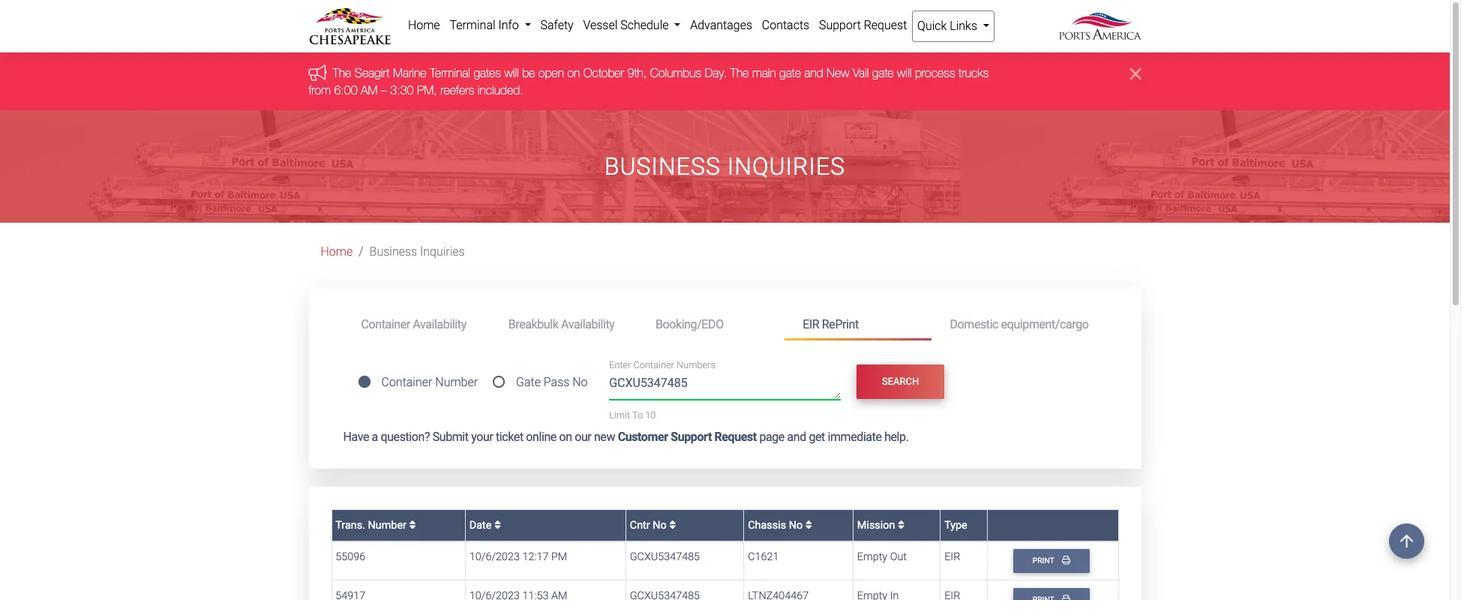 Task type: vqa. For each thing, say whether or not it's contained in the screenshot.
sort icon inside 'Position' 'link'
no



Task type: locate. For each thing, give the bounding box(es) containing it.
0 vertical spatial number
[[435, 375, 478, 390]]

0 vertical spatial eir
[[803, 317, 820, 331]]

eir inside 'link'
[[803, 317, 820, 331]]

request left quick at the right of page
[[864, 18, 907, 32]]

the seagirt marine terminal gates will be open on october 9th, columbus day. the main gate and new vail gate will process trucks from 6:00 am – 3:30 pm, reefers included. alert
[[0, 53, 1450, 110]]

3 sort image from the left
[[898, 520, 905, 530]]

2 sort image from the left
[[806, 520, 812, 530]]

0 vertical spatial home link
[[403, 11, 445, 41]]

go to top image
[[1390, 524, 1425, 559]]

–
[[381, 83, 387, 97]]

container up container number
[[361, 317, 410, 331]]

container
[[361, 317, 410, 331], [634, 360, 674, 371], [382, 375, 432, 390]]

1 vertical spatial home link
[[321, 245, 353, 259]]

eir down 'type'
[[945, 551, 961, 564]]

support request link
[[815, 11, 912, 41]]

2 vertical spatial container
[[382, 375, 432, 390]]

sort image inside the mission link
[[898, 520, 905, 530]]

1 horizontal spatial business
[[605, 152, 721, 181]]

no for cntr no
[[653, 519, 667, 532]]

number
[[435, 375, 478, 390], [368, 519, 407, 532]]

terminal up the reefers
[[430, 66, 470, 80]]

0 vertical spatial container
[[361, 317, 410, 331]]

the up 6:00
[[333, 66, 351, 80]]

schedule
[[621, 18, 669, 32]]

availability up container number
[[413, 317, 467, 331]]

the
[[333, 66, 351, 80], [731, 66, 749, 80]]

business
[[605, 152, 721, 181], [370, 245, 417, 259]]

0 horizontal spatial number
[[368, 519, 407, 532]]

Enter Container Numbers text field
[[609, 374, 841, 400]]

empty out
[[857, 551, 907, 564]]

gate right main
[[780, 66, 801, 80]]

1 vertical spatial support
[[671, 430, 712, 444]]

0 horizontal spatial home
[[321, 245, 353, 259]]

sort image up 10/6/2023
[[494, 520, 501, 530]]

1 horizontal spatial eir
[[945, 551, 961, 564]]

home for top home 'link'
[[408, 18, 440, 32]]

1 horizontal spatial support
[[819, 18, 861, 32]]

terminal inside the seagirt marine terminal gates will be open on october 9th, columbus day. the main gate and new vail gate will process trucks from 6:00 am – 3:30 pm, reefers included.
[[430, 66, 470, 80]]

included.
[[478, 83, 523, 97]]

gate right vail at the top
[[873, 66, 894, 80]]

0 horizontal spatial will
[[505, 66, 519, 80]]

home
[[408, 18, 440, 32], [321, 245, 353, 259]]

0 vertical spatial business inquiries
[[605, 152, 846, 181]]

no right chassis
[[789, 519, 803, 532]]

0 horizontal spatial availability
[[413, 317, 467, 331]]

1 horizontal spatial gate
[[873, 66, 894, 80]]

1 horizontal spatial request
[[864, 18, 907, 32]]

eir
[[803, 317, 820, 331], [945, 551, 961, 564]]

0 vertical spatial inquiries
[[728, 152, 846, 181]]

sort image inside the trans. number link
[[409, 520, 416, 530]]

3:30
[[390, 83, 414, 97]]

terminal left info at the left top of the page
[[450, 18, 496, 32]]

0 horizontal spatial the
[[333, 66, 351, 80]]

no right cntr at the bottom left of page
[[653, 519, 667, 532]]

1 vertical spatial eir
[[945, 551, 961, 564]]

0 horizontal spatial inquiries
[[420, 245, 465, 259]]

0 vertical spatial request
[[864, 18, 907, 32]]

eir left reprint
[[803, 317, 820, 331]]

terminal
[[450, 18, 496, 32], [430, 66, 470, 80]]

10/6/2023 12:17 pm
[[470, 551, 567, 564]]

0 horizontal spatial business inquiries
[[370, 245, 465, 259]]

inquiries
[[728, 152, 846, 181], [420, 245, 465, 259]]

1 vertical spatial container
[[634, 360, 674, 371]]

print image
[[1062, 595, 1071, 600]]

the seagirt marine terminal gates will be open on october 9th, columbus day. the main gate and new vail gate will process trucks from 6:00 am – 3:30 pm, reefers included.
[[309, 66, 989, 97]]

availability
[[413, 317, 467, 331], [561, 317, 615, 331]]

0 vertical spatial home
[[408, 18, 440, 32]]

1 horizontal spatial will
[[897, 66, 912, 80]]

columbus
[[650, 66, 702, 80]]

domestic equipment/cargo link
[[932, 311, 1107, 338]]

sort image right chassis
[[806, 520, 812, 530]]

1 horizontal spatial business inquiries
[[605, 152, 846, 181]]

mission
[[857, 519, 898, 532]]

bullhorn image
[[309, 64, 333, 81]]

1 vertical spatial home
[[321, 245, 353, 259]]

print image
[[1062, 556, 1071, 565]]

sort image
[[494, 520, 501, 530], [670, 520, 676, 530]]

10/6/2023
[[470, 551, 520, 564]]

availability up enter
[[561, 317, 615, 331]]

help.
[[885, 430, 909, 444]]

home for the left home 'link'
[[321, 245, 353, 259]]

0 vertical spatial on
[[568, 66, 580, 80]]

no for chassis no
[[789, 519, 803, 532]]

0 vertical spatial business
[[605, 152, 721, 181]]

on inside the seagirt marine terminal gates will be open on october 9th, columbus day. the main gate and new vail gate will process trucks from 6:00 am – 3:30 pm, reefers included.
[[568, 66, 580, 80]]

cntr
[[630, 519, 650, 532]]

gates
[[474, 66, 501, 80]]

1 horizontal spatial home link
[[403, 11, 445, 41]]

container up question? in the bottom left of the page
[[382, 375, 432, 390]]

on right open
[[568, 66, 580, 80]]

0 horizontal spatial sort image
[[409, 520, 416, 530]]

1 vertical spatial on
[[559, 430, 572, 444]]

container number
[[382, 375, 478, 390]]

home inside 'link'
[[408, 18, 440, 32]]

sort image for trans. number
[[409, 520, 416, 530]]

breakbulk
[[509, 317, 559, 331]]

domestic
[[950, 317, 999, 331]]

1 vertical spatial inquiries
[[420, 245, 465, 259]]

0 horizontal spatial business
[[370, 245, 417, 259]]

sort image inside cntr no link
[[670, 520, 676, 530]]

container right enter
[[634, 360, 674, 371]]

2 horizontal spatial no
[[789, 519, 803, 532]]

1 vertical spatial number
[[368, 519, 407, 532]]

number right trans.
[[368, 519, 407, 532]]

1 horizontal spatial no
[[653, 519, 667, 532]]

0 vertical spatial and
[[805, 66, 824, 80]]

1 the from the left
[[333, 66, 351, 80]]

from
[[309, 83, 331, 97]]

sort image up out in the bottom of the page
[[898, 520, 905, 530]]

on left our
[[559, 430, 572, 444]]

1 horizontal spatial sort image
[[670, 520, 676, 530]]

1 vertical spatial and
[[787, 430, 807, 444]]

have a question? submit your ticket online on our new customer support request page and get immediate help.
[[343, 430, 909, 444]]

and inside the seagirt marine terminal gates will be open on october 9th, columbus day. the main gate and new vail gate will process trucks from 6:00 am – 3:30 pm, reefers included.
[[805, 66, 824, 80]]

1 horizontal spatial number
[[435, 375, 478, 390]]

2 will from the left
[[897, 66, 912, 80]]

sort image inside chassis no link
[[806, 520, 812, 530]]

empty
[[857, 551, 888, 564]]

1 availability from the left
[[413, 317, 467, 331]]

1 horizontal spatial the
[[731, 66, 749, 80]]

sort image
[[409, 520, 416, 530], [806, 520, 812, 530], [898, 520, 905, 530]]

the right the day.
[[731, 66, 749, 80]]

0 horizontal spatial eir
[[803, 317, 820, 331]]

availability for breakbulk availability
[[561, 317, 615, 331]]

1 vertical spatial business
[[370, 245, 417, 259]]

container availability link
[[343, 311, 491, 338]]

support right customer
[[671, 430, 712, 444]]

number up submit on the bottom
[[435, 375, 478, 390]]

gate
[[780, 66, 801, 80], [873, 66, 894, 80]]

6:00
[[334, 83, 358, 97]]

trucks
[[959, 66, 989, 80]]

and
[[805, 66, 824, 80], [787, 430, 807, 444]]

enter
[[609, 360, 631, 371]]

sort image right cntr at the bottom left of page
[[670, 520, 676, 530]]

1 horizontal spatial home
[[408, 18, 440, 32]]

1 horizontal spatial sort image
[[806, 520, 812, 530]]

eir reprint link
[[785, 311, 932, 341]]

will left process
[[897, 66, 912, 80]]

business inquiries
[[605, 152, 846, 181], [370, 245, 465, 259]]

immediate
[[828, 430, 882, 444]]

chassis
[[748, 519, 786, 532]]

sort image for date
[[494, 520, 501, 530]]

request
[[864, 18, 907, 32], [715, 430, 757, 444]]

0 horizontal spatial support
[[671, 430, 712, 444]]

2 sort image from the left
[[670, 520, 676, 530]]

2 horizontal spatial sort image
[[898, 520, 905, 530]]

to
[[633, 409, 643, 421]]

print link
[[1014, 549, 1090, 573]]

sort image inside date link
[[494, 520, 501, 530]]

contacts
[[762, 18, 810, 32]]

terminal info
[[450, 18, 522, 32]]

trans. number
[[336, 519, 409, 532]]

close image
[[1130, 65, 1142, 83]]

reefers
[[441, 83, 474, 97]]

cntr no link
[[630, 519, 676, 532]]

1 will from the left
[[505, 66, 519, 80]]

new
[[827, 66, 850, 80]]

will
[[505, 66, 519, 80], [897, 66, 912, 80]]

request left the page
[[715, 430, 757, 444]]

2 the from the left
[[731, 66, 749, 80]]

terminal info link
[[445, 11, 536, 41]]

1 vertical spatial terminal
[[430, 66, 470, 80]]

will left be
[[505, 66, 519, 80]]

2 availability from the left
[[561, 317, 615, 331]]

container inside the container availability link
[[361, 317, 410, 331]]

cntr no
[[630, 519, 670, 532]]

advantages
[[690, 18, 753, 32]]

0 horizontal spatial request
[[715, 430, 757, 444]]

print
[[1033, 556, 1056, 566]]

1 vertical spatial business inquiries
[[370, 245, 465, 259]]

and left 'get' at the right bottom of the page
[[787, 430, 807, 444]]

1 sort image from the left
[[409, 520, 416, 530]]

vessel schedule
[[583, 18, 672, 32]]

equipment/cargo
[[1001, 317, 1089, 331]]

home link
[[403, 11, 445, 41], [321, 245, 353, 259]]

on
[[568, 66, 580, 80], [559, 430, 572, 444]]

support up the new
[[819, 18, 861, 32]]

0 horizontal spatial gate
[[780, 66, 801, 80]]

pm,
[[417, 83, 437, 97]]

1 horizontal spatial availability
[[561, 317, 615, 331]]

sort image right trans.
[[409, 520, 416, 530]]

and left the new
[[805, 66, 824, 80]]

1 vertical spatial request
[[715, 430, 757, 444]]

1 sort image from the left
[[494, 520, 501, 530]]

0 horizontal spatial sort image
[[494, 520, 501, 530]]

no right pass
[[573, 375, 588, 390]]



Task type: describe. For each thing, give the bounding box(es) containing it.
vail
[[853, 66, 869, 80]]

booking/edo link
[[638, 311, 785, 338]]

number for trans. number
[[368, 519, 407, 532]]

0 vertical spatial terminal
[[450, 18, 496, 32]]

a
[[372, 430, 378, 444]]

process
[[915, 66, 956, 80]]

vessel
[[583, 18, 618, 32]]

advantages link
[[686, 11, 757, 41]]

container availability
[[361, 317, 467, 331]]

quick
[[918, 19, 947, 33]]

eir for eir reprint
[[803, 317, 820, 331]]

date
[[470, 519, 494, 532]]

gate
[[516, 375, 541, 390]]

55096
[[336, 551, 366, 564]]

info
[[499, 18, 519, 32]]

container for container availability
[[361, 317, 410, 331]]

online
[[526, 430, 557, 444]]

trans. number link
[[336, 519, 416, 532]]

container for container number
[[382, 375, 432, 390]]

open
[[539, 66, 564, 80]]

new
[[594, 430, 615, 444]]

chassis no link
[[748, 519, 812, 532]]

get
[[809, 430, 825, 444]]

your
[[471, 430, 493, 444]]

support request
[[819, 18, 907, 32]]

pass
[[544, 375, 570, 390]]

eir reprint
[[803, 317, 859, 331]]

trans.
[[336, 519, 365, 532]]

customer
[[618, 430, 668, 444]]

gcxu5347485
[[630, 551, 700, 564]]

numbers
[[677, 360, 716, 371]]

out
[[890, 551, 907, 564]]

main
[[753, 66, 776, 80]]

number for container number
[[435, 375, 478, 390]]

0 horizontal spatial home link
[[321, 245, 353, 259]]

question?
[[381, 430, 430, 444]]

9th,
[[628, 66, 647, 80]]

pm
[[551, 551, 567, 564]]

marine
[[393, 66, 427, 80]]

page
[[760, 430, 785, 444]]

limit
[[609, 409, 630, 421]]

1 horizontal spatial inquiries
[[728, 152, 846, 181]]

october
[[584, 66, 624, 80]]

search button
[[857, 365, 945, 399]]

2 gate from the left
[[873, 66, 894, 80]]

quick links link
[[912, 11, 995, 42]]

10
[[645, 409, 656, 421]]

gate pass no
[[516, 375, 588, 390]]

domestic equipment/cargo
[[950, 317, 1089, 331]]

contacts link
[[757, 11, 815, 41]]

breakbulk availability link
[[491, 311, 638, 338]]

12:17
[[523, 551, 549, 564]]

breakbulk availability
[[509, 317, 615, 331]]

booking/edo
[[656, 317, 724, 331]]

sort image for chassis no
[[806, 520, 812, 530]]

day.
[[705, 66, 727, 80]]

enter container numbers
[[609, 360, 716, 371]]

mission link
[[857, 519, 905, 532]]

the seagirt marine terminal gates will be open on october 9th, columbus day. the main gate and new vail gate will process trucks from 6:00 am – 3:30 pm, reefers included. link
[[309, 66, 989, 97]]

quick links
[[918, 19, 981, 33]]

seagirt
[[355, 66, 390, 80]]

sort image for cntr no
[[670, 520, 676, 530]]

safety
[[541, 18, 574, 32]]

ticket
[[496, 430, 524, 444]]

1 gate from the left
[[780, 66, 801, 80]]

0 vertical spatial support
[[819, 18, 861, 32]]

sort image for mission
[[898, 520, 905, 530]]

0 horizontal spatial no
[[573, 375, 588, 390]]

be
[[522, 66, 535, 80]]

search
[[882, 376, 919, 387]]

our
[[575, 430, 592, 444]]

availability for container availability
[[413, 317, 467, 331]]

vessel schedule link
[[579, 11, 686, 41]]

eir for eir
[[945, 551, 961, 564]]

safety link
[[536, 11, 579, 41]]

date link
[[470, 519, 501, 532]]

have
[[343, 430, 369, 444]]

limit to 10
[[609, 409, 656, 421]]

reprint
[[822, 317, 859, 331]]

customer support request link
[[618, 430, 757, 444]]

c1621
[[748, 551, 779, 564]]

submit
[[433, 430, 469, 444]]

chassis no
[[748, 519, 806, 532]]



